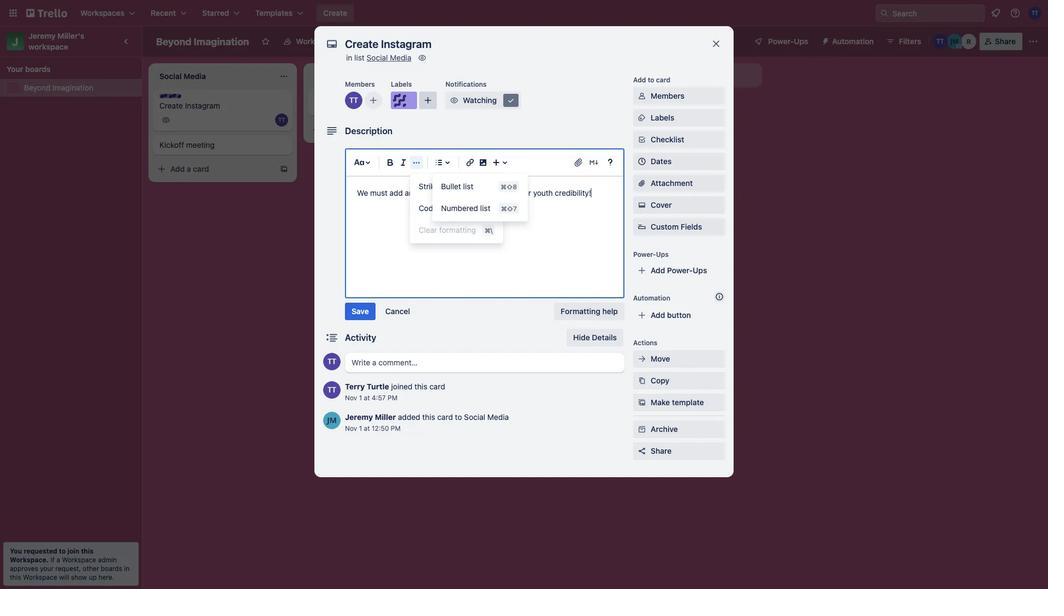 Task type: vqa. For each thing, say whether or not it's contained in the screenshot.
manager
no



Task type: describe. For each thing, give the bounding box(es) containing it.
nov 1 at 12:50 pm link
[[345, 425, 401, 432]]

Write a comment text field
[[345, 353, 625, 373]]

r button
[[961, 34, 976, 49]]

list for in list social media
[[354, 53, 365, 62]]

at inside jeremy miller added this card to social media nov 1 at 12:50 pm
[[364, 425, 370, 432]]

this inside terry turtle joined this card nov 1 at 4:57 pm
[[415, 382, 427, 391]]

move link
[[633, 350, 725, 368]]

link image
[[463, 156, 477, 169]]

nov inside jeremy miller added this card to social media nov 1 at 12:50 pm
[[345, 425, 357, 432]]

2 horizontal spatial add a card
[[480, 99, 519, 108]]

to inside you requested to join this workspace.
[[59, 548, 66, 555]]

other
[[83, 565, 99, 573]]

media
[[456, 189, 477, 198]]

this inside you requested to join this workspace.
[[81, 548, 93, 555]]

formatting
[[439, 226, 476, 235]]

archive
[[651, 425, 678, 434]]

0 horizontal spatial beyond
[[24, 83, 51, 92]]

0 horizontal spatial beyond imagination
[[24, 83, 93, 92]]

sm image down customize views image
[[417, 52, 428, 63]]

1 vertical spatial ups
[[656, 251, 669, 258]]

we
[[357, 189, 368, 198]]

hide details link
[[567, 329, 623, 347]]

0 horizontal spatial add a card
[[170, 165, 209, 174]]

create instagram link
[[159, 100, 286, 111]]

your boards
[[7, 65, 51, 74]]

2 vertical spatial power-
[[667, 266, 693, 275]]

hide
[[573, 333, 590, 342]]

power- inside button
[[768, 37, 794, 46]]

description
[[345, 126, 393, 136]]

checklist link
[[633, 131, 725, 148]]

you
[[10, 548, 22, 555]]

custom fields button
[[633, 222, 725, 233]]

formatting help
[[561, 307, 618, 316]]

in inside 'if a workspace admin approves your request, other boards in this workspace will show up here.'
[[124, 565, 130, 573]]

make
[[651, 398, 670, 407]]

ups inside add power-ups link
[[693, 266, 707, 275]]

sm image for checklist
[[637, 134, 647, 145]]

watching
[[463, 96, 497, 105]]

boards inside 'if a workspace admin approves your request, other boards in this workspace will show up here.'
[[101, 565, 122, 573]]

sm image for automation
[[817, 33, 832, 48]]

add another list button
[[614, 63, 762, 87]]

added
[[398, 413, 420, 422]]

search image
[[880, 9, 889, 17]]

Board name text field
[[151, 33, 255, 50]]

dates button
[[633, 153, 725, 170]]

media inside jeremy miller added this card to social media nov 1 at 12:50 pm
[[487, 413, 509, 422]]

request,
[[55, 565, 81, 573]]

must
[[370, 189, 388, 198]]

save button
[[345, 303, 375, 320]]

turtle
[[367, 382, 389, 391]]

labels link
[[633, 109, 725, 127]]

1 horizontal spatial terry turtle (terryturtle) image
[[345, 92, 362, 109]]

0 horizontal spatial workspace
[[23, 574, 57, 581]]

make template
[[651, 398, 704, 407]]

create instagram
[[159, 101, 220, 110]]

power-ups inside button
[[768, 37, 808, 46]]

custom fields
[[651, 222, 702, 231]]

card down thinking link
[[348, 125, 364, 134]]

image image
[[477, 156, 490, 169]]

clear formatting
[[419, 226, 476, 235]]

cover link
[[633, 197, 725, 214]]

attach and insert link image
[[573, 157, 584, 168]]

star or unstar board image
[[261, 37, 270, 46]]

formatting
[[561, 307, 600, 316]]

you requested to join this workspace.
[[10, 548, 93, 564]]

rubyanndersson (rubyanndersson) image
[[961, 34, 976, 49]]

copy link
[[633, 372, 725, 390]]

group containing bullet list
[[432, 176, 528, 219]]

1 horizontal spatial members
[[651, 91, 685, 100]]

create button
[[317, 4, 354, 22]]

archive link
[[633, 421, 725, 438]]

kickoff meeting link
[[159, 140, 286, 151]]

Search field
[[889, 5, 984, 21]]

thinking link
[[314, 100, 441, 111]]

requested
[[24, 548, 57, 555]]

formatting help link
[[554, 303, 625, 320]]

cover
[[651, 201, 672, 210]]

here.
[[99, 574, 114, 581]]

workspace.
[[10, 556, 49, 564]]

our
[[520, 189, 531, 198]]

template
[[672, 398, 704, 407]]

card down the meeting at the top of page
[[193, 165, 209, 174]]

bold ⌘b image
[[384, 156, 397, 169]]

meeting
[[186, 141, 215, 150]]

automation button
[[817, 33, 880, 50]]

your
[[7, 65, 23, 74]]

sm image for archive
[[637, 424, 647, 435]]

0 vertical spatial in
[[346, 53, 352, 62]]

to inside text box
[[479, 189, 486, 198]]

0 vertical spatial media
[[390, 53, 411, 62]]

show
[[71, 574, 87, 581]]

jeremy miller added this card to social media nov 1 at 12:50 pm
[[345, 413, 509, 432]]

sm image right watching
[[505, 95, 516, 106]]

increase
[[488, 189, 518, 198]]

list inside button
[[680, 71, 690, 80]]

thoughts
[[325, 94, 355, 102]]

another inside "main content area, start typing to enter text." text box
[[405, 189, 432, 198]]

notifications
[[445, 80, 487, 88]]

sm image for members
[[637, 91, 647, 102]]

sm image for cover
[[637, 200, 647, 211]]

numbered
[[441, 204, 478, 213]]

sm image for make template
[[637, 397, 647, 408]]

card right watching
[[503, 99, 519, 108]]

hide details
[[573, 333, 617, 342]]

kickoff
[[159, 141, 184, 150]]

to up members link
[[648, 76, 654, 84]]

copy
[[651, 376, 669, 385]]

primary element
[[0, 0, 1048, 26]]

at inside terry turtle joined this card nov 1 at 4:57 pm
[[364, 394, 370, 402]]

jeremy for jeremy miller added this card to social media nov 1 at 12:50 pm
[[345, 413, 373, 422]]

create from template… image
[[279, 165, 288, 174]]

1 vertical spatial share button
[[633, 443, 725, 460]]

color: bold red, title: "thoughts" element
[[314, 94, 355, 102]]

watching button
[[445, 92, 521, 109]]

12:50
[[372, 425, 389, 432]]

help
[[602, 307, 618, 316]]

attachment button
[[633, 175, 725, 192]]

approves
[[10, 565, 38, 573]]

imagination inside text field
[[194, 35, 249, 47]]

terry
[[345, 382, 365, 391]]

details
[[592, 333, 617, 342]]

card inside jeremy miller added this card to social media nov 1 at 12:50 pm
[[437, 413, 453, 422]]

board
[[389, 37, 410, 46]]

add another list
[[633, 71, 690, 80]]

card up members link
[[656, 76, 670, 84]]

jeremy miller (jeremymiller198) image
[[323, 412, 341, 430]]

0 notifications image
[[989, 7, 1002, 20]]



Task type: locate. For each thing, give the bounding box(es) containing it.
0 vertical spatial members
[[345, 80, 375, 88]]

if a workspace admin approves your request, other boards in this workspace will show up here.
[[10, 556, 130, 581]]

1 horizontal spatial jeremy
[[345, 413, 373, 422]]

sm image inside copy link
[[637, 376, 647, 386]]

kickoff meeting
[[159, 141, 215, 150]]

⌘⇧8
[[501, 183, 517, 191]]

pm right 4:57
[[388, 394, 397, 402]]

share button
[[980, 33, 1022, 50], [633, 443, 725, 460]]

cancel button
[[379, 303, 417, 320]]

we must add another social media to increase our youth credibility!
[[357, 189, 591, 198]]

terry turtle (terryturtle) image inside primary element
[[1028, 7, 1042, 20]]

1 vertical spatial jeremy
[[345, 413, 373, 422]]

up
[[89, 574, 97, 581]]

jeremy for jeremy miller's workspace
[[28, 31, 56, 40]]

⌘⇧7
[[501, 205, 517, 212]]

open information menu image
[[1010, 8, 1021, 19]]

0 vertical spatial social
[[367, 53, 388, 62]]

open help dialog image
[[604, 156, 617, 169]]

button
[[667, 311, 691, 320]]

0 horizontal spatial power-
[[633, 251, 656, 258]]

0 horizontal spatial jeremy
[[28, 31, 56, 40]]

0 horizontal spatial boards
[[25, 65, 51, 74]]

this
[[415, 382, 427, 391], [422, 413, 435, 422], [81, 548, 93, 555], [10, 574, 21, 581]]

workspace left visible
[[296, 37, 336, 46]]

code
[[419, 204, 437, 213]]

1 down 'terry'
[[359, 394, 362, 402]]

pm down miller
[[391, 425, 401, 432]]

list down "main content area, start typing to enter text." text box
[[480, 204, 490, 213]]

sm image for watching
[[449, 95, 460, 106]]

1 vertical spatial labels
[[651, 113, 674, 122]]

nov 1 at 4:57 pm link
[[345, 394, 397, 402]]

0 horizontal spatial labels
[[391, 80, 412, 88]]

group containing strikethrough
[[410, 176, 503, 241]]

0 horizontal spatial share
[[651, 447, 672, 456]]

share button down archive link
[[633, 443, 725, 460]]

members link
[[633, 87, 725, 105]]

at left 12:50
[[364, 425, 370, 432]]

at left 4:57
[[364, 394, 370, 402]]

0 horizontal spatial power-ups
[[633, 251, 669, 258]]

list for numbered list
[[480, 204, 490, 213]]

power-ups
[[768, 37, 808, 46], [633, 251, 669, 258]]

members up add members to card icon
[[345, 80, 375, 88]]

share left show menu "image"
[[995, 37, 1016, 46]]

add members to card image
[[369, 95, 378, 106]]

sm image inside move link
[[637, 354, 647, 365]]

workspace
[[28, 42, 68, 51]]

1 horizontal spatial boards
[[101, 565, 122, 573]]

1 vertical spatial in
[[124, 565, 130, 573]]

0 horizontal spatial automation
[[633, 294, 670, 302]]

1 vertical spatial boards
[[101, 565, 122, 573]]

2 1 from the top
[[359, 425, 362, 432]]

social inside jeremy miller added this card to social media nov 1 at 12:50 pm
[[464, 413, 485, 422]]

sm image inside checklist link
[[637, 134, 647, 145]]

this right join
[[81, 548, 93, 555]]

terry turtle (terryturtle) image up "create from template…" image
[[275, 114, 288, 127]]

0 horizontal spatial members
[[345, 80, 375, 88]]

1 vertical spatial members
[[651, 91, 685, 100]]

card
[[656, 76, 670, 84], [503, 99, 519, 108], [348, 125, 364, 134], [193, 165, 209, 174], [429, 382, 445, 391], [437, 413, 453, 422]]

at
[[364, 394, 370, 402], [364, 425, 370, 432]]

miller
[[375, 413, 396, 422]]

1 vertical spatial workspace
[[62, 556, 96, 564]]

0 vertical spatial ups
[[794, 37, 808, 46]]

0 vertical spatial nov
[[345, 394, 357, 402]]

1 nov from the top
[[345, 394, 357, 402]]

1 horizontal spatial labels
[[651, 113, 674, 122]]

list up members link
[[680, 71, 690, 80]]

nov right jeremy miller (jeremymiller198) image on the bottom
[[345, 425, 357, 432]]

jeremy up workspace
[[28, 31, 56, 40]]

miller's
[[58, 31, 84, 40]]

workspace inside button
[[296, 37, 336, 46]]

sm image inside make template link
[[637, 397, 647, 408]]

imagination
[[194, 35, 249, 47], [53, 83, 93, 92]]

pm inside terry turtle joined this card nov 1 at 4:57 pm
[[388, 394, 397, 402]]

ups down fields at the top
[[693, 266, 707, 275]]

1 horizontal spatial in
[[346, 53, 352, 62]]

1 horizontal spatial add a card button
[[308, 121, 430, 139]]

jeremy up nov 1 at 12:50 pm link
[[345, 413, 373, 422]]

in down visible
[[346, 53, 352, 62]]

pm
[[388, 394, 397, 402], [391, 425, 401, 432]]

1 group from the left
[[410, 176, 503, 241]]

0 vertical spatial imagination
[[194, 35, 249, 47]]

card right "joined"
[[429, 382, 445, 391]]

1 inside jeremy miller added this card to social media nov 1 at 12:50 pm
[[359, 425, 362, 432]]

1 horizontal spatial media
[[487, 413, 509, 422]]

2 sm image from the top
[[637, 112, 647, 123]]

0 vertical spatial create
[[323, 8, 347, 17]]

view markdown image
[[588, 157, 599, 168]]

1 vertical spatial imagination
[[53, 83, 93, 92]]

2 horizontal spatial power-
[[768, 37, 794, 46]]

create down color: purple, title: none image
[[159, 101, 183, 110]]

0 vertical spatial boards
[[25, 65, 51, 74]]

boards right your
[[25, 65, 51, 74]]

sm image
[[637, 91, 647, 102], [637, 112, 647, 123], [637, 134, 647, 145], [637, 200, 647, 211], [637, 354, 647, 365], [637, 397, 647, 408]]

make template link
[[633, 394, 725, 412]]

list for bullet list
[[463, 182, 473, 191]]

⌘\
[[485, 227, 493, 234]]

share
[[995, 37, 1016, 46], [651, 447, 672, 456]]

group
[[410, 176, 503, 241], [432, 176, 528, 219]]

1 vertical spatial 1
[[359, 425, 362, 432]]

0 vertical spatial another
[[650, 71, 678, 80]]

beyond imagination link
[[24, 82, 135, 93]]

beyond imagination
[[156, 35, 249, 47], [24, 83, 93, 92]]

youth
[[533, 189, 553, 198]]

another up 'code'
[[405, 189, 432, 198]]

move
[[651, 355, 670, 364]]

in list social media
[[346, 53, 411, 62]]

2 vertical spatial ups
[[693, 266, 707, 275]]

share button down the 0 notifications image
[[980, 33, 1022, 50]]

None text field
[[340, 34, 700, 53]]

workspace down join
[[62, 556, 96, 564]]

nov down 'terry'
[[345, 394, 357, 402]]

0 vertical spatial workspace
[[296, 37, 336, 46]]

1 horizontal spatial power-
[[667, 266, 693, 275]]

create up workspace visible
[[323, 8, 347, 17]]

add a card down notifications
[[480, 99, 519, 108]]

sm image left copy
[[637, 376, 647, 386]]

pm inside jeremy miller added this card to social media nov 1 at 12:50 pm
[[391, 425, 401, 432]]

a inside 'if a workspace admin approves your request, other boards in this workspace will show up here.'
[[56, 556, 60, 564]]

imagination down your boards with 1 items element at left
[[53, 83, 93, 92]]

0 vertical spatial automation
[[832, 37, 874, 46]]

another up members link
[[650, 71, 678, 80]]

power-ups button
[[746, 33, 815, 50]]

0 horizontal spatial media
[[390, 53, 411, 62]]

1 horizontal spatial social
[[464, 413, 485, 422]]

2 horizontal spatial workspace
[[296, 37, 336, 46]]

filters button
[[883, 33, 925, 50]]

filters
[[899, 37, 921, 46]]

add power-ups link
[[633, 262, 725, 279]]

attachment
[[651, 179, 693, 188]]

2 at from the top
[[364, 425, 370, 432]]

1 vertical spatial power-ups
[[633, 251, 669, 258]]

add a card down 'kickoff meeting'
[[170, 165, 209, 174]]

actions
[[633, 339, 658, 347]]

add button
[[651, 311, 691, 320]]

social
[[434, 189, 454, 198]]

automation inside automation button
[[832, 37, 874, 46]]

terry turtle joined this card nov 1 at 4:57 pm
[[345, 382, 445, 402]]

members down add another list
[[651, 91, 685, 100]]

⌘⇧s
[[476, 183, 493, 191]]

0 horizontal spatial terry turtle (terryturtle) image
[[275, 114, 288, 127]]

sm image inside automation button
[[817, 33, 832, 48]]

jeremy inside jeremy miller's workspace
[[28, 31, 56, 40]]

add to card
[[633, 76, 670, 84]]

1 vertical spatial create
[[159, 101, 183, 110]]

beyond inside text field
[[156, 35, 191, 47]]

6 sm image from the top
[[637, 397, 647, 408]]

1 vertical spatial beyond
[[24, 83, 51, 92]]

0 vertical spatial beyond
[[156, 35, 191, 47]]

cancel
[[385, 307, 410, 316]]

to up ⌘⇧m
[[479, 189, 486, 198]]

1 vertical spatial terry turtle (terryturtle) image
[[275, 114, 288, 127]]

1 horizontal spatial beyond
[[156, 35, 191, 47]]

j
[[12, 35, 18, 48]]

0 vertical spatial at
[[364, 394, 370, 402]]

1 horizontal spatial another
[[650, 71, 678, 80]]

add
[[390, 189, 403, 198]]

1 vertical spatial automation
[[633, 294, 670, 302]]

instagram
[[185, 101, 220, 110]]

workspace
[[296, 37, 336, 46], [62, 556, 96, 564], [23, 574, 57, 581]]

share down archive
[[651, 447, 672, 456]]

5 sm image from the top
[[637, 354, 647, 365]]

sm image
[[817, 33, 832, 48], [417, 52, 428, 63], [449, 95, 460, 106], [505, 95, 516, 106], [637, 376, 647, 386], [637, 424, 647, 435]]

italic ⌘i image
[[397, 156, 410, 169]]

this down approves at bottom
[[10, 574, 21, 581]]

to right added
[[455, 413, 462, 422]]

1 vertical spatial pm
[[391, 425, 401, 432]]

workspace down the your
[[23, 574, 57, 581]]

0 vertical spatial terry turtle (terryturtle) image
[[345, 92, 362, 109]]

1 vertical spatial another
[[405, 189, 432, 198]]

in right other
[[124, 565, 130, 573]]

bullet
[[441, 182, 461, 191]]

0 vertical spatial add a card button
[[463, 95, 585, 112]]

editor toolbar toolbar
[[350, 154, 619, 243]]

sm image inside 'cover' "link"
[[637, 200, 647, 211]]

sm image for labels
[[637, 112, 647, 123]]

ups left automation button
[[794, 37, 808, 46]]

0 horizontal spatial create
[[159, 101, 183, 110]]

sm image inside archive link
[[637, 424, 647, 435]]

visible
[[338, 37, 361, 46]]

your
[[40, 565, 54, 573]]

ups
[[794, 37, 808, 46], [656, 251, 669, 258], [693, 266, 707, 275]]

2 vertical spatial add a card
[[170, 165, 209, 174]]

card right added
[[437, 413, 453, 422]]

1 horizontal spatial ups
[[693, 266, 707, 275]]

to inside jeremy miller added this card to social media nov 1 at 12:50 pm
[[455, 413, 462, 422]]

bullet list
[[441, 182, 473, 191]]

card inside terry turtle joined this card nov 1 at 4:57 pm
[[429, 382, 445, 391]]

1 horizontal spatial beyond imagination
[[156, 35, 249, 47]]

1 horizontal spatial create
[[323, 8, 347, 17]]

0 horizontal spatial imagination
[[53, 83, 93, 92]]

to left join
[[59, 548, 66, 555]]

0 horizontal spatial in
[[124, 565, 130, 573]]

ups inside power-ups button
[[794, 37, 808, 46]]

1 vertical spatial add a card button
[[308, 121, 430, 139]]

nov
[[345, 394, 357, 402], [345, 425, 357, 432]]

1 vertical spatial share
[[651, 447, 672, 456]]

create for create instagram
[[159, 101, 183, 110]]

fields
[[681, 222, 702, 231]]

labels inside labels link
[[651, 113, 674, 122]]

this right "joined"
[[415, 382, 427, 391]]

add button button
[[633, 307, 725, 324]]

more formatting image
[[410, 156, 423, 169]]

media
[[390, 53, 411, 62], [487, 413, 509, 422]]

1 inside terry turtle joined this card nov 1 at 4:57 pm
[[359, 394, 362, 402]]

imagination left star or unstar board icon
[[194, 35, 249, 47]]

1 horizontal spatial share button
[[980, 33, 1022, 50]]

save
[[352, 307, 369, 316]]

back to home image
[[26, 4, 67, 22]]

⌘⇧m
[[475, 205, 493, 212]]

sm image down notifications
[[449, 95, 460, 106]]

show menu image
[[1028, 36, 1039, 47]]

2 horizontal spatial ups
[[794, 37, 808, 46]]

admin
[[98, 556, 117, 564]]

0 vertical spatial share button
[[980, 33, 1022, 50]]

1 at from the top
[[364, 394, 370, 402]]

add power-ups
[[651, 266, 707, 275]]

terry turtle (terryturtle) image
[[345, 92, 362, 109], [275, 114, 288, 127]]

0 vertical spatial share
[[995, 37, 1016, 46]]

jeremy
[[28, 31, 56, 40], [345, 413, 373, 422]]

thinking
[[314, 101, 345, 110]]

this inside 'if a workspace admin approves your request, other boards in this workspace will show up here.'
[[10, 574, 21, 581]]

lists image
[[432, 156, 445, 169]]

1 horizontal spatial share
[[995, 37, 1016, 46]]

sm image for copy
[[637, 376, 647, 386]]

clear
[[419, 226, 437, 235]]

another inside button
[[650, 71, 678, 80]]

1 horizontal spatial automation
[[832, 37, 874, 46]]

text styles image
[[353, 156, 366, 169]]

2 nov from the top
[[345, 425, 357, 432]]

0 horizontal spatial ups
[[656, 251, 669, 258]]

boards down "admin"
[[101, 565, 122, 573]]

sm image inside members link
[[637, 91, 647, 102]]

nov inside terry turtle joined this card nov 1 at 4:57 pm
[[345, 394, 357, 402]]

create for create
[[323, 8, 347, 17]]

automation left 'filters' button
[[832, 37, 874, 46]]

0 vertical spatial pm
[[388, 394, 397, 402]]

ups up the add power-ups
[[656, 251, 669, 258]]

color: purple, title: none image
[[391, 92, 417, 109]]

0 horizontal spatial add a card button
[[153, 160, 275, 178]]

0 vertical spatial labels
[[391, 80, 412, 88]]

sm image right power-ups button on the top of the page
[[817, 33, 832, 48]]

1 horizontal spatial workspace
[[62, 556, 96, 564]]

this inside jeremy miller added this card to social media nov 1 at 12:50 pm
[[422, 413, 435, 422]]

list
[[354, 53, 365, 62], [680, 71, 690, 80], [463, 182, 473, 191], [480, 204, 490, 213]]

jeremy miller (jeremymiller198) image
[[947, 34, 962, 49]]

color: purple, title: none image
[[159, 94, 181, 98]]

2 group from the left
[[432, 176, 528, 219]]

power-
[[768, 37, 794, 46], [633, 251, 656, 258], [667, 266, 693, 275]]

your boards with 1 items element
[[7, 63, 130, 76]]

jeremy inside jeremy miller added this card to social media nov 1 at 12:50 pm
[[345, 413, 373, 422]]

terry turtle (terryturtle) image left add members to card icon
[[345, 92, 362, 109]]

4 sm image from the top
[[637, 200, 647, 211]]

list down visible
[[354, 53, 365, 62]]

Main content area, start typing to enter text. text field
[[357, 187, 612, 200]]

add a card
[[480, 99, 519, 108], [325, 125, 364, 134], [170, 165, 209, 174]]

add a card down thinking
[[325, 125, 364, 134]]

0 vertical spatial power-
[[768, 37, 794, 46]]

labels up color: purple, title: none icon
[[391, 80, 412, 88]]

1 vertical spatial media
[[487, 413, 509, 422]]

0 vertical spatial 1
[[359, 394, 362, 402]]

1 1 from the top
[[359, 394, 362, 402]]

automation up the add button
[[633, 294, 670, 302]]

labels up checklist
[[651, 113, 674, 122]]

dates
[[651, 157, 672, 166]]

1 sm image from the top
[[637, 91, 647, 102]]

workspace visible
[[296, 37, 361, 46]]

0 vertical spatial jeremy
[[28, 31, 56, 40]]

sm image inside labels link
[[637, 112, 647, 123]]

1 vertical spatial beyond imagination
[[24, 83, 93, 92]]

1
[[359, 394, 362, 402], [359, 425, 362, 432]]

2 horizontal spatial add a card button
[[463, 95, 585, 112]]

sm image left archive
[[637, 424, 647, 435]]

0 horizontal spatial social
[[367, 53, 388, 62]]

terry turtle (terryturtle) image
[[1028, 7, 1042, 20], [933, 34, 948, 49], [323, 353, 341, 371], [323, 382, 341, 399]]

1 left 12:50
[[359, 425, 362, 432]]

join
[[67, 548, 79, 555]]

3 sm image from the top
[[637, 134, 647, 145]]

beyond imagination inside text field
[[156, 35, 249, 47]]

2 vertical spatial add a card button
[[153, 160, 275, 178]]

create inside button
[[323, 8, 347, 17]]

strikethrough
[[419, 182, 467, 191]]

this right added
[[422, 413, 435, 422]]

sm image for move
[[637, 354, 647, 365]]

list left ⌘⇧s
[[463, 182, 473, 191]]

0 vertical spatial add a card
[[480, 99, 519, 108]]

another
[[650, 71, 678, 80], [405, 189, 432, 198]]

1 vertical spatial nov
[[345, 425, 357, 432]]

0 vertical spatial beyond imagination
[[156, 35, 249, 47]]

1 vertical spatial add a card
[[325, 125, 364, 134]]

0 horizontal spatial another
[[405, 189, 432, 198]]

2 vertical spatial workspace
[[23, 574, 57, 581]]

1 vertical spatial power-
[[633, 251, 656, 258]]

1 horizontal spatial add a card
[[325, 125, 364, 134]]

customize views image
[[422, 36, 433, 47]]

boards
[[25, 65, 51, 74], [101, 565, 122, 573]]

1 horizontal spatial power-ups
[[768, 37, 808, 46]]



